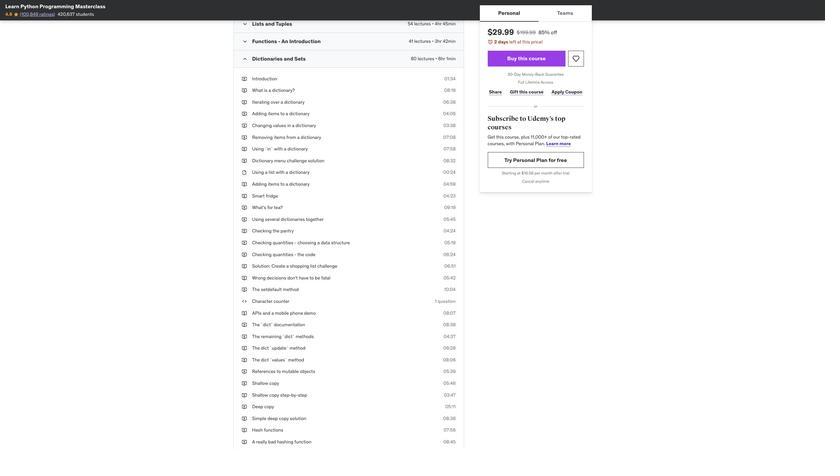 Task type: locate. For each thing, give the bounding box(es) containing it.
1 adding from the top
[[252, 111, 267, 117]]

0 vertical spatial checking
[[252, 228, 272, 234]]

05:39
[[444, 369, 456, 375]]

2 dict from the top
[[261, 357, 269, 363]]

`in`
[[265, 146, 273, 152]]

shallow up deep
[[252, 392, 268, 398]]

list down menu
[[269, 170, 275, 175]]

0 horizontal spatial list
[[269, 170, 275, 175]]

shopping
[[290, 263, 309, 269]]

xsmall image for using `in` with a dictionary
[[242, 146, 247, 153]]

8 xsmall image from the top
[[242, 216, 247, 223]]

15 xsmall image from the top
[[242, 428, 247, 434]]

using `in` with a dictionary
[[252, 146, 308, 152]]

for left free at the top of the page
[[549, 157, 556, 163]]

using down what's
[[252, 216, 264, 222]]

small image down small image
[[242, 56, 248, 62]]

3 xsmall image from the top
[[242, 146, 247, 153]]

adding down iterating
[[252, 111, 267, 117]]

try personal plan for free link
[[488, 152, 584, 168]]

2 the from the top
[[252, 322, 260, 328]]

• left 4hr on the right
[[432, 21, 434, 27]]

apis
[[252, 310, 262, 316]]

udemy's
[[528, 115, 554, 123]]

more
[[560, 141, 571, 147]]

1 small image from the top
[[242, 21, 248, 27]]

9 xsmall image from the top
[[242, 252, 247, 258]]

1 vertical spatial shallow
[[252, 392, 268, 398]]

1 xsmall image from the top
[[242, 99, 247, 106]]

4hr
[[435, 21, 442, 27]]

this for gift
[[520, 89, 528, 95]]

a down dictionary
[[265, 170, 268, 175]]

1 question
[[435, 299, 456, 305]]

method down methods at the bottom of page
[[290, 346, 306, 351]]

1 horizontal spatial list
[[310, 263, 317, 269]]

list down code
[[310, 263, 317, 269]]

this right gift at the right top
[[520, 89, 528, 95]]

checking down several
[[252, 228, 272, 234]]

at right left
[[518, 39, 522, 45]]

•
[[432, 21, 434, 27], [432, 38, 434, 44], [436, 56, 437, 62]]

12 xsmall image from the top
[[242, 299, 247, 305]]

free
[[557, 157, 567, 163]]

to down using a list with a dictionary
[[281, 181, 285, 187]]

a up the in
[[286, 111, 288, 117]]

0 vertical spatial dict
[[261, 346, 269, 351]]

lectures for lists and tuples
[[415, 21, 431, 27]]

45min
[[443, 21, 456, 27]]

this
[[523, 39, 530, 45], [518, 55, 528, 62], [520, 89, 528, 95], [497, 134, 504, 140]]

a right 'create'
[[287, 263, 289, 269]]

16 xsmall image from the top
[[242, 416, 247, 422]]

top
[[555, 115, 566, 123]]

0 vertical spatial at
[[518, 39, 522, 45]]

1 horizontal spatial for
[[549, 157, 556, 163]]

2 small image from the top
[[242, 56, 248, 62]]

08:38 up 07:56
[[444, 416, 456, 422]]

11,000+
[[531, 134, 547, 140]]

0 vertical spatial 08:38
[[444, 322, 456, 328]]

1 vertical spatial adding items to a dictionary
[[252, 181, 310, 187]]

the
[[252, 287, 260, 293], [252, 322, 260, 328], [252, 334, 260, 340], [252, 346, 260, 351], [252, 357, 260, 363]]

2 xsmall image from the top
[[242, 134, 247, 141]]

iterating
[[252, 99, 270, 105]]

08:38
[[444, 322, 456, 328], [444, 416, 456, 422]]

rated
[[570, 134, 581, 140]]

xsmall image
[[242, 76, 247, 82], [242, 87, 247, 94], [242, 111, 247, 117], [242, 123, 247, 129], [242, 181, 247, 188], [242, 228, 247, 235], [242, 240, 247, 246], [242, 263, 247, 270], [242, 310, 247, 317], [242, 322, 247, 329], [242, 334, 247, 340], [242, 357, 247, 364], [242, 369, 247, 375], [242, 392, 247, 399], [242, 428, 247, 434], [242, 439, 247, 446]]

1 horizontal spatial learn
[[547, 141, 559, 147]]

the up 'references'
[[252, 357, 260, 363]]

a left the data
[[318, 240, 320, 246]]

courses,
[[488, 141, 505, 147]]

0 vertical spatial small image
[[242, 21, 248, 27]]

copy for shallow copy
[[270, 381, 279, 387]]

this up courses,
[[497, 134, 504, 140]]

copy for deep copy
[[264, 404, 274, 410]]

quantities for choosing
[[273, 240, 294, 246]]

subscribe to udemy's top courses
[[488, 115, 566, 131]]

14 xsmall image from the top
[[242, 392, 247, 399]]

0 vertical spatial items
[[268, 111, 280, 117]]

a down using a list with a dictionary
[[286, 181, 288, 187]]

• for dictionaries and sets
[[436, 56, 437, 62]]

2 quantities from the top
[[273, 252, 294, 258]]

2 checking from the top
[[252, 240, 272, 246]]

- for the
[[295, 252, 297, 258]]

lifetime
[[526, 80, 540, 85]]

0 horizontal spatial introduction
[[252, 76, 277, 82]]

0 horizontal spatial the
[[273, 228, 280, 234]]

0 vertical spatial lectures
[[415, 21, 431, 27]]

apply
[[552, 89, 565, 95]]

by-
[[291, 392, 298, 398]]

6 xsmall image from the top
[[242, 193, 247, 199]]

sets
[[295, 55, 306, 62]]

personal
[[499, 10, 521, 16], [516, 141, 534, 147], [514, 157, 536, 163]]

1 vertical spatial -
[[295, 240, 297, 246]]

items left "from"
[[274, 134, 286, 140]]

0 vertical spatial course
[[529, 55, 546, 62]]

`dict`
[[261, 322, 273, 328], [283, 334, 295, 340]]

and right apis
[[263, 310, 271, 316]]

3 xsmall image from the top
[[242, 111, 247, 117]]

deep copy
[[252, 404, 274, 410]]

14 xsmall image from the top
[[242, 381, 247, 387]]

0 vertical spatial using
[[252, 146, 264, 152]]

this inside get this course, plus 11,000+ of our top-rated courses, with personal plan.
[[497, 134, 504, 140]]

2 using from the top
[[252, 170, 264, 175]]

the remaining `dict` methods
[[252, 334, 314, 340]]

and for a
[[263, 310, 271, 316]]

1 vertical spatial introduction
[[252, 76, 277, 82]]

- left the choosing on the bottom
[[295, 240, 297, 246]]

04:37
[[444, 334, 456, 340]]

course inside button
[[529, 55, 546, 62]]

solution:
[[252, 263, 271, 269]]

adding up smart
[[252, 181, 267, 187]]

small image
[[242, 21, 248, 27], [242, 56, 248, 62]]

with inside get this course, plus 11,000+ of our top-rated courses, with personal plan.
[[506, 141, 515, 147]]

course for gift this course
[[529, 89, 544, 95]]

0 vertical spatial and
[[265, 20, 275, 27]]

month
[[542, 171, 553, 176]]

personal up $16.58
[[514, 157, 536, 163]]

7 xsmall image from the top
[[242, 205, 247, 211]]

personal inside 'try personal plan for free' link
[[514, 157, 536, 163]]

personal down plus
[[516, 141, 534, 147]]

1 vertical spatial 08:38
[[444, 416, 456, 422]]

values
[[273, 123, 286, 129]]

the left '`update`'
[[252, 346, 260, 351]]

using down dictionary
[[252, 170, 264, 175]]

challenge right menu
[[287, 158, 307, 164]]

2 shallow from the top
[[252, 392, 268, 398]]

1 vertical spatial list
[[310, 263, 317, 269]]

checking
[[252, 228, 272, 234], [252, 240, 272, 246], [252, 252, 272, 258]]

adding
[[252, 111, 267, 117], [252, 181, 267, 187]]

1 vertical spatial dict
[[261, 357, 269, 363]]

buy this course button
[[488, 51, 566, 66]]

the dict `values` method
[[252, 357, 304, 363]]

1 adding items to a dictionary from the top
[[252, 111, 310, 117]]

to left be at the bottom left of page
[[310, 275, 314, 281]]

0 vertical spatial quantities
[[273, 240, 294, 246]]

1 using from the top
[[252, 146, 264, 152]]

and for sets
[[284, 55, 293, 62]]

4 the from the top
[[252, 346, 260, 351]]

learn up 4.6
[[5, 3, 19, 10]]

xsmall image for iterating over a dictionary
[[242, 99, 247, 106]]

xsmall image for shallow copy
[[242, 381, 247, 387]]

and right lists
[[265, 20, 275, 27]]

1 course from the top
[[529, 55, 546, 62]]

dictionary down using a list with a dictionary
[[289, 181, 310, 187]]

1 vertical spatial course
[[529, 89, 544, 95]]

lectures
[[415, 21, 431, 27], [415, 38, 431, 44], [418, 56, 435, 62]]

method for `values`
[[288, 357, 304, 363]]

xsmall image
[[242, 99, 247, 106], [242, 134, 247, 141], [242, 146, 247, 153], [242, 158, 247, 164], [242, 170, 247, 176], [242, 193, 247, 199], [242, 205, 247, 211], [242, 216, 247, 223], [242, 252, 247, 258], [242, 275, 247, 282], [242, 287, 247, 293], [242, 299, 247, 305], [242, 346, 247, 352], [242, 381, 247, 387], [242, 404, 247, 411], [242, 416, 247, 422]]

and left sets
[[284, 55, 293, 62]]

08:38 down 08:07
[[444, 322, 456, 328]]

1 vertical spatial at
[[517, 171, 521, 176]]

- left the an
[[278, 38, 281, 44]]

lectures right 54 on the top of the page
[[415, 21, 431, 27]]

dictionary up the in
[[289, 111, 310, 117]]

3 the from the top
[[252, 334, 260, 340]]

dictionary right the in
[[296, 123, 316, 129]]

this inside button
[[518, 55, 528, 62]]

1 quantities from the top
[[273, 240, 294, 246]]

menu
[[274, 158, 286, 164]]

subscribe
[[488, 115, 519, 123]]

lectures right 41
[[415, 38, 431, 44]]

dictionary down dictionary menu challenge solution
[[289, 170, 310, 175]]

2 adding items to a dictionary from the top
[[252, 181, 310, 187]]

introduction up sets
[[290, 38, 321, 44]]

1 vertical spatial items
[[274, 134, 286, 140]]

course,
[[505, 134, 520, 140]]

• left "6hr"
[[436, 56, 437, 62]]

2 vertical spatial lectures
[[418, 56, 435, 62]]

dict up 'references'
[[261, 357, 269, 363]]

personal inside personal button
[[499, 10, 521, 16]]

2 vertical spatial personal
[[514, 157, 536, 163]]

1 vertical spatial lectures
[[415, 38, 431, 44]]

4 xsmall image from the top
[[242, 158, 247, 164]]

have
[[299, 275, 309, 281]]

and for tuples
[[265, 20, 275, 27]]

01:34
[[445, 76, 456, 82]]

course up back
[[529, 55, 546, 62]]

2 vertical spatial •
[[436, 56, 437, 62]]

0 vertical spatial challenge
[[287, 158, 307, 164]]

1 vertical spatial checking
[[252, 240, 272, 246]]

0 vertical spatial introduction
[[290, 38, 321, 44]]

1 horizontal spatial challenge
[[318, 263, 338, 269]]

adding items to a dictionary down using a list with a dictionary
[[252, 181, 310, 187]]

0 horizontal spatial solution
[[290, 416, 307, 422]]

lists
[[252, 20, 264, 27]]

0 vertical spatial solution
[[308, 158, 325, 164]]

1 vertical spatial personal
[[516, 141, 534, 147]]

the left code
[[298, 252, 304, 258]]

gift this course link
[[509, 85, 545, 99]]

method down "wrong decisions don't have to be fatal"
[[283, 287, 299, 293]]

teams button
[[539, 5, 592, 21]]

shallow copy
[[252, 381, 279, 387]]

0 vertical spatial `dict`
[[261, 322, 273, 328]]

this right the buy
[[518, 55, 528, 62]]

1 dict from the top
[[261, 346, 269, 351]]

xsmall image for the setdefault method
[[242, 287, 247, 293]]

2 08:38 from the top
[[444, 416, 456, 422]]

1 checking from the top
[[252, 228, 272, 234]]

0 vertical spatial for
[[549, 157, 556, 163]]

personal inside get this course, plus 11,000+ of our top-rated courses, with personal plan.
[[516, 141, 534, 147]]

3 using from the top
[[252, 216, 264, 222]]

what's
[[252, 205, 266, 211]]

shallow down 'references'
[[252, 381, 268, 387]]

08:06
[[443, 357, 456, 363]]

the for the dict `update` method
[[252, 346, 260, 351]]

small image for dictionaries
[[242, 56, 248, 62]]

2 vertical spatial -
[[295, 252, 297, 258]]

7 xsmall image from the top
[[242, 240, 247, 246]]

1 vertical spatial `dict`
[[283, 334, 295, 340]]

a
[[252, 439, 255, 445]]

`dict` up remaining
[[261, 322, 273, 328]]

for left "tea?"
[[267, 205, 273, 211]]

1 vertical spatial using
[[252, 170, 264, 175]]

with down course,
[[506, 141, 515, 147]]

1 08:38 from the top
[[444, 322, 456, 328]]

items for 04:06
[[268, 111, 280, 117]]

course down lifetime
[[529, 89, 544, 95]]

method up the mutable
[[288, 357, 304, 363]]

`update`
[[270, 346, 289, 351]]

xsmall image for character counter
[[242, 299, 247, 305]]

1 vertical spatial adding
[[252, 181, 267, 187]]

adding for 04:06
[[252, 111, 267, 117]]

over
[[271, 99, 280, 105]]

1 vertical spatial for
[[267, 205, 273, 211]]

checking quantities - choosing a data structure
[[252, 240, 350, 246]]

11 xsmall image from the top
[[242, 287, 247, 293]]

checking for checking quantities - the code
[[252, 252, 272, 258]]

list
[[269, 170, 275, 175], [310, 263, 317, 269]]

1 shallow from the top
[[252, 381, 268, 387]]

1 horizontal spatial solution
[[308, 158, 325, 164]]

personal up $29.99 in the right of the page
[[499, 10, 521, 16]]

solution for dictionary menu challenge solution
[[308, 158, 325, 164]]

an
[[282, 38, 288, 44]]

lectures for dictionaries and sets
[[418, 56, 435, 62]]

tab list
[[480, 5, 592, 22]]

masterclass
[[75, 3, 106, 10]]

small image left lists
[[242, 21, 248, 27]]

15 xsmall image from the top
[[242, 404, 247, 411]]

1 horizontal spatial introduction
[[290, 38, 321, 44]]

10 xsmall image from the top
[[242, 275, 247, 282]]

0 vertical spatial learn
[[5, 3, 19, 10]]

introduction up is
[[252, 76, 277, 82]]

items down over at the top left
[[268, 111, 280, 117]]

2 adding from the top
[[252, 181, 267, 187]]

1 vertical spatial learn
[[547, 141, 559, 147]]

several
[[265, 216, 280, 222]]

1 vertical spatial solution
[[290, 416, 307, 422]]

items up fridge
[[268, 181, 280, 187]]

buy this course
[[508, 55, 546, 62]]

0 vertical spatial the
[[273, 228, 280, 234]]

shallow
[[252, 381, 268, 387], [252, 392, 268, 398]]

access
[[541, 80, 554, 85]]

1 vertical spatial and
[[284, 55, 293, 62]]

checking up solution:
[[252, 252, 272, 258]]

6 xsmall image from the top
[[242, 228, 247, 235]]

at inside starting at $16.58 per month after trial cancel anytime
[[517, 171, 521, 176]]

9 xsmall image from the top
[[242, 310, 247, 317]]

0 horizontal spatial challenge
[[287, 158, 307, 164]]

learn down the of
[[547, 141, 559, 147]]

quantities up 'create'
[[273, 252, 294, 258]]

1 vertical spatial challenge
[[318, 263, 338, 269]]

`dict` down documentation
[[283, 334, 295, 340]]

this down $199.99
[[523, 39, 530, 45]]

xsmall image for using several dictionaries together
[[242, 216, 247, 223]]

to left the mutable
[[277, 369, 281, 375]]

3 checking from the top
[[252, 252, 272, 258]]

2 vertical spatial items
[[268, 181, 280, 187]]

xsmall image for deep copy
[[242, 404, 247, 411]]

copy for shallow copy step-by-step
[[270, 392, 279, 398]]

the for the dict `values` method
[[252, 357, 260, 363]]

dictionary?
[[272, 87, 295, 93]]

• left 3hr on the top right of page
[[432, 38, 434, 44]]

learn for learn python programming masterclass
[[5, 3, 19, 10]]

with down menu
[[276, 170, 285, 175]]

setdefault
[[261, 287, 282, 293]]

- up solution: create a shopping list challenge
[[295, 252, 297, 258]]

5 the from the top
[[252, 357, 260, 363]]

dictionary down "from"
[[288, 146, 308, 152]]

0 vertical spatial personal
[[499, 10, 521, 16]]

0 horizontal spatial for
[[267, 205, 273, 211]]

to left udemy's
[[520, 115, 527, 123]]

dict down remaining
[[261, 346, 269, 351]]

1 the from the top
[[252, 287, 260, 293]]

16 xsmall image from the top
[[242, 439, 247, 446]]

the left remaining
[[252, 334, 260, 340]]

adding items to a dictionary up values at the left top of the page
[[252, 111, 310, 117]]

0 vertical spatial shallow
[[252, 381, 268, 387]]

13 xsmall image from the top
[[242, 346, 247, 352]]

0 horizontal spatial learn
[[5, 3, 19, 10]]

2 vertical spatial using
[[252, 216, 264, 222]]

challenge up fatal
[[318, 263, 338, 269]]

1 vertical spatial quantities
[[273, 252, 294, 258]]

1 vertical spatial •
[[432, 38, 434, 44]]

4 xsmall image from the top
[[242, 123, 247, 129]]

the down apis
[[252, 322, 260, 328]]

07:58
[[444, 146, 456, 152]]

$29.99 $199.99 85% off
[[488, 27, 558, 37]]

the left pantry
[[273, 228, 280, 234]]

09:19
[[445, 205, 456, 211]]

2 vertical spatial and
[[263, 310, 271, 316]]

bad
[[268, 439, 276, 445]]

at left $16.58
[[517, 171, 521, 176]]

plan.
[[535, 141, 546, 147]]

0 vertical spatial adding
[[252, 111, 267, 117]]

at
[[518, 39, 522, 45], [517, 171, 521, 176]]

2 vertical spatial checking
[[252, 252, 272, 258]]

2 vertical spatial method
[[288, 357, 304, 363]]

3hr
[[435, 38, 442, 44]]

0 vertical spatial method
[[283, 287, 299, 293]]

tea?
[[274, 205, 283, 211]]

using left `in`
[[252, 146, 264, 152]]

2 course from the top
[[529, 89, 544, 95]]

0 vertical spatial adding items to a dictionary
[[252, 111, 310, 117]]

together
[[306, 216, 324, 222]]

0 vertical spatial •
[[432, 21, 434, 27]]

the for the `dict` documentation
[[252, 322, 260, 328]]

using for using `in` with a dictionary
[[252, 146, 264, 152]]

share button
[[488, 85, 504, 99]]

the down wrong
[[252, 287, 260, 293]]

to up changing values in a dictionary
[[281, 111, 285, 117]]

solution
[[308, 158, 325, 164], [290, 416, 307, 422]]

checking down checking the pantry
[[252, 240, 272, 246]]

quantities up 'checking quantities - the code'
[[273, 240, 294, 246]]

hash functions
[[252, 428, 283, 434]]

5 xsmall image from the top
[[242, 170, 247, 176]]

1 vertical spatial the
[[298, 252, 304, 258]]

small image for lists
[[242, 21, 248, 27]]

lectures right 60
[[418, 56, 435, 62]]

1 vertical spatial method
[[290, 346, 306, 351]]

adding for 04:59
[[252, 181, 267, 187]]

0 vertical spatial list
[[269, 170, 275, 175]]

1 vertical spatial small image
[[242, 56, 248, 62]]

quantities for the
[[273, 252, 294, 258]]

dictionary down dictionary?
[[284, 99, 305, 105]]



Task type: describe. For each thing, give the bounding box(es) containing it.
is
[[264, 87, 268, 93]]

documentation
[[274, 322, 305, 328]]

programming
[[40, 3, 74, 10]]

personal button
[[480, 5, 539, 21]]

a right over at the top left
[[281, 99, 283, 105]]

2 days left at this price!
[[495, 39, 543, 45]]

a down dictionary menu challenge solution
[[286, 170, 288, 175]]

get this course, plus 11,000+ of our top-rated courses, with personal plan.
[[488, 134, 581, 147]]

smart
[[252, 193, 265, 199]]

1 horizontal spatial the
[[298, 252, 304, 258]]

mobile
[[275, 310, 289, 316]]

adding items to a dictionary for 04:59
[[252, 181, 310, 187]]

deep
[[252, 404, 263, 410]]

the for the setdefault method
[[252, 287, 260, 293]]

dict for `update`
[[261, 346, 269, 351]]

xsmall image for what's for tea?
[[242, 205, 247, 211]]

courses
[[488, 123, 512, 131]]

a down removing items from a dictionary
[[284, 146, 287, 152]]

python
[[20, 3, 38, 10]]

05:19
[[445, 240, 456, 246]]

learn for learn more
[[547, 141, 559, 147]]

12 xsmall image from the top
[[242, 357, 247, 364]]

hash
[[252, 428, 263, 434]]

xsmall image for smart fridge
[[242, 193, 247, 199]]

tab list containing personal
[[480, 5, 592, 22]]

a right is
[[269, 87, 271, 93]]

don't
[[288, 275, 298, 281]]

04:06
[[443, 111, 456, 117]]

learn python programming masterclass
[[5, 3, 106, 10]]

8 xsmall image from the top
[[242, 263, 247, 270]]

a left mobile
[[272, 310, 274, 316]]

demo
[[304, 310, 316, 316]]

0 horizontal spatial `dict`
[[261, 322, 273, 328]]

1 horizontal spatial `dict`
[[283, 334, 295, 340]]

try personal plan for free
[[505, 157, 567, 163]]

full
[[518, 80, 525, 85]]

this for buy
[[518, 55, 528, 62]]

the for the remaining `dict` methods
[[252, 334, 260, 340]]

checking quantities - the code
[[252, 252, 316, 258]]

xsmall image for using a list with a dictionary
[[242, 170, 247, 176]]

from
[[287, 134, 296, 140]]

step
[[298, 392, 307, 398]]

dict for `values`
[[261, 357, 269, 363]]

guarantee
[[546, 72, 564, 77]]

54
[[408, 21, 413, 27]]

03:38
[[444, 123, 456, 129]]

06:51
[[445, 263, 456, 269]]

teams
[[558, 10, 574, 16]]

0 vertical spatial -
[[278, 38, 281, 44]]

tuples
[[276, 20, 292, 27]]

checking the pantry
[[252, 228, 294, 234]]

xsmall image for removing items from a dictionary
[[242, 134, 247, 141]]

data
[[321, 240, 330, 246]]

anytime
[[536, 179, 550, 184]]

solution for simple deep copy solution
[[290, 416, 307, 422]]

41 lectures • 3hr 42min
[[409, 38, 456, 44]]

04:24
[[444, 228, 456, 234]]

changing values in a dictionary
[[252, 123, 316, 129]]

trial
[[563, 171, 570, 176]]

5 xsmall image from the top
[[242, 181, 247, 188]]

off
[[551, 29, 558, 36]]

removing items from a dictionary
[[252, 134, 321, 140]]

course for buy this course
[[529, 55, 546, 62]]

using for using a list with a dictionary
[[252, 170, 264, 175]]

13 xsmall image from the top
[[242, 369, 247, 375]]

xsmall image for wrong decisions don't have to be fatal
[[242, 275, 247, 282]]

xsmall image for the dict `update` method
[[242, 346, 247, 352]]

shallow for shallow copy
[[252, 381, 268, 387]]

4.6
[[5, 11, 12, 17]]

dictionary right "from"
[[301, 134, 321, 140]]

a right "from"
[[297, 134, 300, 140]]

xsmall image for checking quantities - the code
[[242, 252, 247, 258]]

simple deep copy solution
[[252, 416, 307, 422]]

85%
[[539, 29, 550, 36]]

this for get
[[497, 134, 504, 140]]

dictionaries
[[252, 55, 283, 62]]

10 xsmall image from the top
[[242, 322, 247, 329]]

counter
[[274, 299, 290, 305]]

11 xsmall image from the top
[[242, 334, 247, 340]]

function
[[295, 439, 312, 445]]

small image
[[242, 38, 248, 45]]

changing
[[252, 123, 272, 129]]

1 xsmall image from the top
[[242, 76, 247, 82]]

question
[[438, 299, 456, 305]]

wrong decisions don't have to be fatal
[[252, 275, 331, 281]]

solution: create a shopping list challenge
[[252, 263, 338, 269]]

phone
[[290, 310, 303, 316]]

day
[[515, 72, 521, 77]]

after
[[554, 171, 562, 176]]

students
[[76, 11, 94, 17]]

create
[[272, 263, 286, 269]]

• for functions - an introduction
[[432, 38, 434, 44]]

30-day money-back guarantee full lifetime access
[[508, 72, 564, 85]]

a right the in
[[292, 123, 295, 129]]

07:56
[[444, 428, 456, 434]]

- for choosing
[[295, 240, 297, 246]]

adding items to a dictionary for 04:06
[[252, 111, 310, 117]]

items for 04:59
[[268, 181, 280, 187]]

per
[[535, 171, 541, 176]]

price!
[[532, 39, 543, 45]]

with right `in`
[[274, 146, 283, 152]]

xsmall image for simple deep copy solution
[[242, 416, 247, 422]]

coupon
[[566, 89, 583, 95]]

to inside subscribe to udemy's top courses
[[520, 115, 527, 123]]

shallow for shallow copy step-by-step
[[252, 392, 268, 398]]

alarm image
[[488, 39, 493, 44]]

06:38
[[444, 99, 456, 105]]

character
[[252, 299, 273, 305]]

checking for checking quantities - choosing a data structure
[[252, 240, 272, 246]]

method for `update`
[[290, 346, 306, 351]]

choosing
[[298, 240, 316, 246]]

2 xsmall image from the top
[[242, 87, 247, 94]]

lectures for functions - an introduction
[[415, 38, 431, 44]]

using for using several dictionaries together
[[252, 216, 264, 222]]

methods
[[296, 334, 314, 340]]

mutable
[[282, 369, 299, 375]]

functions - an introduction
[[252, 38, 321, 44]]

dictionary
[[252, 158, 273, 164]]

08:07
[[444, 310, 456, 316]]

xsmall image for dictionary menu challenge solution
[[242, 158, 247, 164]]

pantry
[[281, 228, 294, 234]]

wishlist image
[[572, 55, 580, 62]]

03:47
[[444, 392, 456, 398]]

cancel
[[523, 179, 535, 184]]

07:08
[[444, 134, 456, 140]]

6hr
[[439, 56, 445, 62]]

apis and a mobile phone demo
[[252, 310, 316, 316]]

05:11
[[446, 404, 456, 410]]

shallow copy step-by-step
[[252, 392, 307, 398]]

apply coupon
[[552, 89, 583, 95]]

back
[[536, 72, 545, 77]]

structure
[[331, 240, 350, 246]]

the dict `update` method
[[252, 346, 306, 351]]

06:24
[[444, 252, 456, 258]]

• for lists and tuples
[[432, 21, 434, 27]]

420,637
[[58, 11, 75, 17]]

checking for checking the pantry
[[252, 228, 272, 234]]

a really bad hashing function
[[252, 439, 312, 445]]



Task type: vqa. For each thing, say whether or not it's contained in the screenshot.


